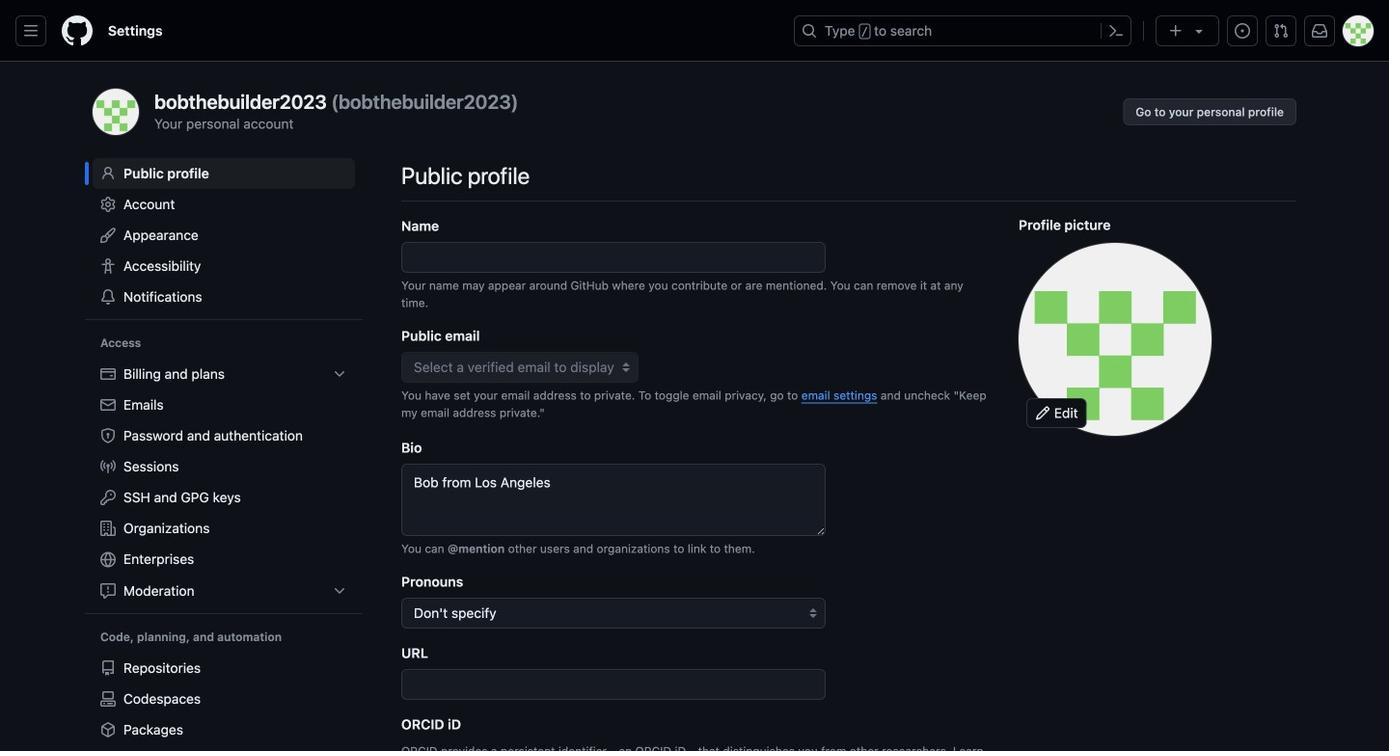 Task type: locate. For each thing, give the bounding box(es) containing it.
1 vertical spatial @bobthebuilder2023 image
[[1019, 243, 1212, 436]]

paintbrush image
[[100, 228, 116, 243]]

1 vertical spatial list
[[93, 653, 355, 752]]

triangle down image
[[1192, 23, 1207, 39]]

codespaces image
[[100, 692, 116, 707]]

None text field
[[402, 242, 826, 273], [402, 670, 826, 701], [402, 242, 826, 273], [402, 670, 826, 701]]

broadcast image
[[100, 459, 116, 475]]

organization image
[[100, 521, 116, 537]]

person image
[[100, 166, 116, 181]]

issue opened image
[[1235, 23, 1251, 39]]

0 horizontal spatial @bobthebuilder2023 image
[[93, 89, 139, 135]]

Tell us a little bit about yourself text field
[[402, 464, 826, 537]]

package image
[[100, 723, 116, 738]]

0 vertical spatial list
[[93, 359, 355, 607]]

1 horizontal spatial @bobthebuilder2023 image
[[1019, 243, 1212, 436]]

key image
[[100, 490, 116, 506]]

list
[[93, 359, 355, 607], [93, 653, 355, 752]]

pencil image
[[1036, 406, 1051, 421]]

@bobthebuilder2023 image
[[93, 89, 139, 135], [1019, 243, 1212, 436]]

0 vertical spatial @bobthebuilder2023 image
[[93, 89, 139, 135]]

git pull request image
[[1274, 23, 1289, 39]]



Task type: describe. For each thing, give the bounding box(es) containing it.
2 list from the top
[[93, 653, 355, 752]]

accessibility image
[[100, 259, 116, 274]]

plus image
[[1169, 23, 1184, 39]]

bell image
[[100, 290, 116, 305]]

1 list from the top
[[93, 359, 355, 607]]

homepage image
[[62, 15, 93, 46]]

gear image
[[100, 197, 116, 212]]

notifications image
[[1313, 23, 1328, 39]]

mail image
[[100, 398, 116, 413]]

command palette image
[[1109, 23, 1124, 39]]

shield lock image
[[100, 429, 116, 444]]

repo image
[[100, 661, 116, 677]]

globe image
[[100, 553, 116, 568]]



Task type: vqa. For each thing, say whether or not it's contained in the screenshot.
key image
yes



